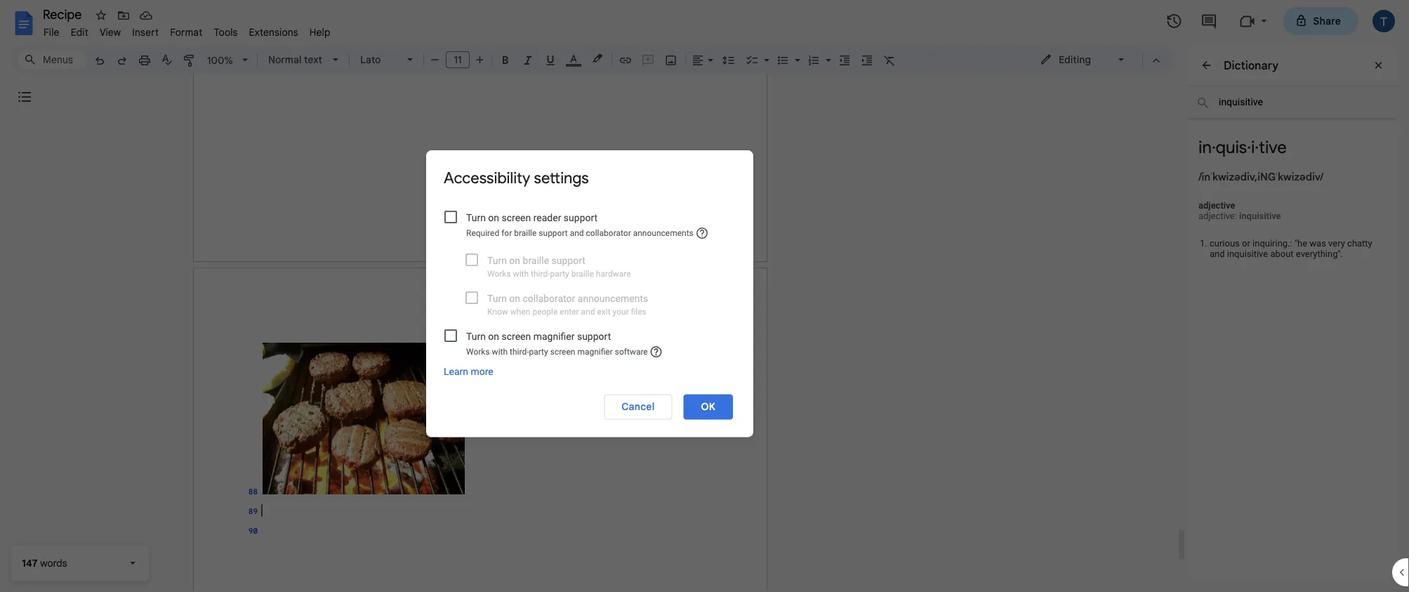 Task type: vqa. For each thing, say whether or not it's contained in the screenshot.
collaborator to the right
yes



Task type: locate. For each thing, give the bounding box(es) containing it.
announcements inside 'turn on screen reader support required for braille support and collaborator announcements'
[[633, 228, 694, 238]]

0 vertical spatial and
[[570, 228, 584, 238]]

1 vertical spatial announcements
[[578, 293, 648, 304]]

turn
[[466, 212, 486, 223], [487, 255, 507, 266], [487, 293, 507, 304], [466, 330, 486, 342]]

1 vertical spatial inquisitive
[[1228, 249, 1269, 259]]

magnifier down the people
[[534, 330, 575, 342]]

accessibility settings dialog
[[426, 150, 754, 437]]

1 vertical spatial third-
[[510, 347, 529, 357]]

about
[[1271, 249, 1294, 259]]

support down 'turn on screen reader support required for braille support and collaborator announcements'
[[552, 255, 586, 266]]

1 vertical spatial screen
[[502, 330, 531, 342]]

0 horizontal spatial collaborator
[[523, 293, 575, 304]]

ok button
[[684, 394, 733, 420]]

reader
[[534, 212, 561, 223]]

collaborator up hardware
[[586, 228, 631, 238]]

third- down when
[[510, 347, 529, 357]]

learn
[[444, 366, 468, 378]]

turn up know
[[487, 293, 507, 304]]

0 horizontal spatial /
[[1199, 170, 1202, 183]]

0 vertical spatial collaborator
[[586, 228, 631, 238]]

with up when
[[513, 269, 529, 279]]

turn for turn on screen magnifier support
[[466, 330, 486, 342]]

with inside turn on braille support works with third-party braille hardware
[[513, 269, 529, 279]]

screen inside 'turn on screen reader support required for braille support and collaborator announcements'
[[502, 212, 531, 223]]

1 vertical spatial with
[[492, 347, 508, 357]]

inquisitive up curious or inquiring.
[[1240, 211, 1281, 221]]

know
[[487, 307, 508, 317]]

with
[[513, 269, 529, 279], [492, 347, 508, 357]]

cancel
[[622, 401, 655, 413]]

1 vertical spatial collaborator
[[523, 293, 575, 304]]

works up more
[[466, 347, 490, 357]]

files
[[631, 307, 647, 317]]

0 vertical spatial works
[[487, 269, 511, 279]]

menu bar
[[38, 18, 336, 41]]

1 horizontal spatial third-
[[531, 269, 550, 279]]

on down for
[[509, 255, 520, 266]]

0 horizontal spatial with
[[492, 347, 508, 357]]

0 vertical spatial inquisitive
[[1240, 211, 1281, 221]]

turn on braille support works with third-party braille hardware
[[487, 255, 631, 279]]

adjective:
[[1199, 211, 1237, 221]]

in·quis·i·tive
[[1199, 137, 1287, 158]]

1 vertical spatial braille
[[523, 255, 549, 266]]

settings
[[534, 168, 589, 188]]

Turn on screen magnifier support checkbox
[[445, 329, 457, 342]]

dictionary results for inquisitive section
[[1188, 46, 1398, 592]]

turn up 'required'
[[466, 212, 486, 223]]

.
[[1341, 249, 1344, 259]]

braille down reader in the top of the page
[[523, 255, 549, 266]]

works inside turn on screen magnifier support works with third-party screen magnifier software
[[466, 347, 490, 357]]

collaborator up the people
[[523, 293, 575, 304]]

menu bar banner
[[0, 0, 1410, 592]]

on for turn on screen magnifier support
[[488, 330, 499, 342]]

works up know
[[487, 269, 511, 279]]

announcements
[[633, 228, 694, 238], [578, 293, 648, 304]]

braille right for
[[514, 228, 537, 238]]

screen up for
[[502, 212, 531, 223]]

third- inside turn on screen magnifier support works with third-party screen magnifier software
[[510, 347, 529, 357]]

/ inˈkwizədiv, ingˈkwizədiv /
[[1199, 170, 1324, 183]]

"he was very chatty and inquisitive about everything"
[[1210, 238, 1373, 259]]

support down reader in the top of the page
[[539, 228, 568, 238]]

on up when
[[509, 293, 520, 304]]

third- inside turn on braille support works with third-party braille hardware
[[531, 269, 550, 279]]

on down know
[[488, 330, 499, 342]]

on inside turn on screen magnifier support works with third-party screen magnifier software
[[488, 330, 499, 342]]

Search dictionary text field
[[1188, 86, 1397, 119]]

0 vertical spatial announcements
[[633, 228, 694, 238]]

turn inside turn on screen magnifier support works with third-party screen magnifier software
[[466, 330, 486, 342]]

works
[[487, 269, 511, 279], [466, 347, 490, 357]]

0 vertical spatial third-
[[531, 269, 550, 279]]

0 vertical spatial braille
[[514, 228, 537, 238]]

works inside turn on braille support works with third-party braille hardware
[[487, 269, 511, 279]]

and left exit
[[581, 307, 595, 317]]

and
[[570, 228, 584, 238], [1210, 249, 1225, 259], [581, 307, 595, 317]]

1 horizontal spatial collaborator
[[586, 228, 631, 238]]

braille
[[514, 228, 537, 238], [523, 255, 549, 266], [572, 269, 594, 279]]

turn right turn on screen magnifier support checkbox at the left of page
[[466, 330, 486, 342]]

turn inside 'turn on screen reader support required for braille support and collaborator announcements'
[[466, 212, 486, 223]]

was
[[1310, 238, 1327, 249]]

1 vertical spatial works
[[466, 347, 490, 357]]

/ up was
[[1321, 170, 1324, 183]]

your
[[613, 307, 629, 317]]

turn for turn on collaborator announcements
[[487, 293, 507, 304]]

on inside turn on braille support works with third-party braille hardware
[[509, 255, 520, 266]]

third- up the people
[[531, 269, 550, 279]]

on
[[488, 212, 499, 223], [509, 255, 520, 266], [509, 293, 520, 304], [488, 330, 499, 342]]

collaborator
[[586, 228, 631, 238], [523, 293, 575, 304]]

turn on screen reader support required for braille support and collaborator announcements
[[466, 212, 694, 238]]

and up turn on braille support works with third-party braille hardware
[[570, 228, 584, 238]]

2 vertical spatial and
[[581, 307, 595, 317]]

inquisitive
[[1240, 211, 1281, 221], [1228, 249, 1269, 259]]

1 horizontal spatial magnifier
[[578, 347, 613, 357]]

0 vertical spatial magnifier
[[534, 330, 575, 342]]

inquisitive inside adjective adjective: inquisitive
[[1240, 211, 1281, 221]]

on inside 'turn on screen reader support required for braille support and collaborator announcements'
[[488, 212, 499, 223]]

on for turn on braille support
[[509, 255, 520, 266]]

turn down for
[[487, 255, 507, 266]]

screen down enter
[[550, 347, 576, 357]]

turn inside turn on braille support works with third-party braille hardware
[[487, 255, 507, 266]]

support right reader in the top of the page
[[564, 212, 598, 223]]

Star checkbox
[[91, 6, 111, 25]]

0 horizontal spatial third-
[[510, 347, 529, 357]]

1 horizontal spatial with
[[513, 269, 529, 279]]

and left "or"
[[1210, 249, 1225, 259]]

party
[[550, 269, 569, 279], [529, 347, 548, 357]]

0 vertical spatial screen
[[502, 212, 531, 223]]

with up more
[[492, 347, 508, 357]]

turn inside the turn on collaborator announcements know when people enter and exit your files
[[487, 293, 507, 304]]

support inside turn on braille support works with third-party braille hardware
[[552, 255, 586, 266]]

1 horizontal spatial /
[[1321, 170, 1324, 183]]

curious or inquiring.
[[1210, 238, 1291, 249]]

0 horizontal spatial magnifier
[[534, 330, 575, 342]]

support down exit
[[577, 330, 611, 342]]

/
[[1199, 170, 1202, 183], [1321, 170, 1324, 183]]

0 vertical spatial with
[[513, 269, 529, 279]]

on inside the turn on collaborator announcements know when people enter and exit your files
[[509, 293, 520, 304]]

on for turn on collaborator announcements
[[509, 293, 520, 304]]

on up 'required'
[[488, 212, 499, 223]]

1 vertical spatial magnifier
[[578, 347, 613, 357]]

/ up adjective
[[1199, 170, 1202, 183]]

third-
[[531, 269, 550, 279], [510, 347, 529, 357]]

screen down when
[[502, 330, 531, 342]]

in·quis·i·tive application
[[0, 0, 1410, 592]]

magnifier left software
[[578, 347, 613, 357]]

collaborator inside 'turn on screen reader support required for braille support and collaborator announcements'
[[586, 228, 631, 238]]

1 vertical spatial and
[[1210, 249, 1225, 259]]

turn for turn on braille support
[[487, 255, 507, 266]]

support
[[564, 212, 598, 223], [539, 228, 568, 238], [552, 255, 586, 266], [577, 330, 611, 342]]

1 horizontal spatial party
[[550, 269, 569, 279]]

accessibility
[[444, 168, 531, 188]]

inˈkwizədiv,
[[1202, 170, 1258, 183]]

support inside turn on screen magnifier support works with third-party screen magnifier software
[[577, 330, 611, 342]]

inquisitive left about
[[1228, 249, 1269, 259]]

0 horizontal spatial party
[[529, 347, 548, 357]]

1 vertical spatial party
[[529, 347, 548, 357]]

Turn on screen reader support checkbox
[[445, 211, 457, 223]]

party down the people
[[529, 347, 548, 357]]

dictionary
[[1224, 58, 1279, 72]]

0 vertical spatial party
[[550, 269, 569, 279]]

party up the turn on collaborator announcements know when people enter and exit your files
[[550, 269, 569, 279]]

magnifier
[[534, 330, 575, 342], [578, 347, 613, 357]]

braille left hardware
[[572, 269, 594, 279]]

software
[[615, 347, 648, 357]]

screen
[[502, 212, 531, 223], [502, 330, 531, 342], [550, 347, 576, 357]]

with inside turn on screen magnifier support works with third-party screen magnifier software
[[492, 347, 508, 357]]

when
[[511, 307, 531, 317]]

and inside the turn on collaborator announcements know when people enter and exit your files
[[581, 307, 595, 317]]

for
[[502, 228, 512, 238]]

more
[[471, 366, 494, 378]]

curious
[[1210, 238, 1240, 249]]

people
[[533, 307, 558, 317]]



Task type: describe. For each thing, give the bounding box(es) containing it.
2 vertical spatial screen
[[550, 347, 576, 357]]

Rename text field
[[38, 6, 90, 22]]

menu bar inside menu bar banner
[[38, 18, 336, 41]]

main toolbar
[[87, 0, 901, 545]]

inquisitive inside "he was very chatty and inquisitive about everything"
[[1228, 249, 1269, 259]]

enter
[[560, 307, 579, 317]]

"he
[[1295, 238, 1308, 249]]

or
[[1243, 238, 1251, 249]]

cancel button
[[604, 394, 672, 420]]

on for turn on screen reader support
[[488, 212, 499, 223]]

ok
[[701, 401, 716, 413]]

screen for reader
[[502, 212, 531, 223]]

adjective
[[1199, 200, 1236, 211]]

adjective adjective: inquisitive
[[1199, 200, 1281, 221]]

1 / from the left
[[1199, 170, 1202, 183]]

inquiring.
[[1253, 238, 1291, 249]]

braille inside 'turn on screen reader support required for braille support and collaborator announcements'
[[514, 228, 537, 238]]

share. private to only me. image
[[1296, 14, 1308, 27]]

turn for turn on screen reader support
[[466, 212, 486, 223]]

screen for magnifier
[[502, 330, 531, 342]]

2 vertical spatial braille
[[572, 269, 594, 279]]

very
[[1329, 238, 1346, 249]]

collaborator inside the turn on collaborator announcements know when people enter and exit your files
[[523, 293, 575, 304]]

party inside turn on screen magnifier support works with third-party screen magnifier software
[[529, 347, 548, 357]]

learn more
[[444, 366, 494, 378]]

accessibility settings
[[444, 168, 589, 188]]

2 / from the left
[[1321, 170, 1324, 183]]

accessibility settings heading
[[444, 168, 589, 188]]

Menus field
[[18, 50, 88, 70]]

and inside "he was very chatty and inquisitive about everything"
[[1210, 249, 1225, 259]]

turn on collaborator announcements know when people enter and exit your files
[[487, 293, 648, 317]]

announcements inside the turn on collaborator announcements know when people enter and exit your files
[[578, 293, 648, 304]]

dictionary heading
[[1224, 57, 1279, 74]]

exit
[[597, 307, 611, 317]]

everything"
[[1296, 249, 1341, 259]]

chatty
[[1348, 238, 1373, 249]]

learn more link
[[444, 366, 494, 378]]

hardware
[[596, 269, 631, 279]]

party inside turn on braille support works with third-party braille hardware
[[550, 269, 569, 279]]

ingˈkwizədiv
[[1258, 170, 1321, 183]]

turn on screen magnifier support works with third-party screen magnifier software
[[466, 330, 648, 357]]

:
[[1291, 238, 1293, 249]]

required
[[466, 228, 500, 238]]

and inside 'turn on screen reader support required for braille support and collaborator announcements'
[[570, 228, 584, 238]]



